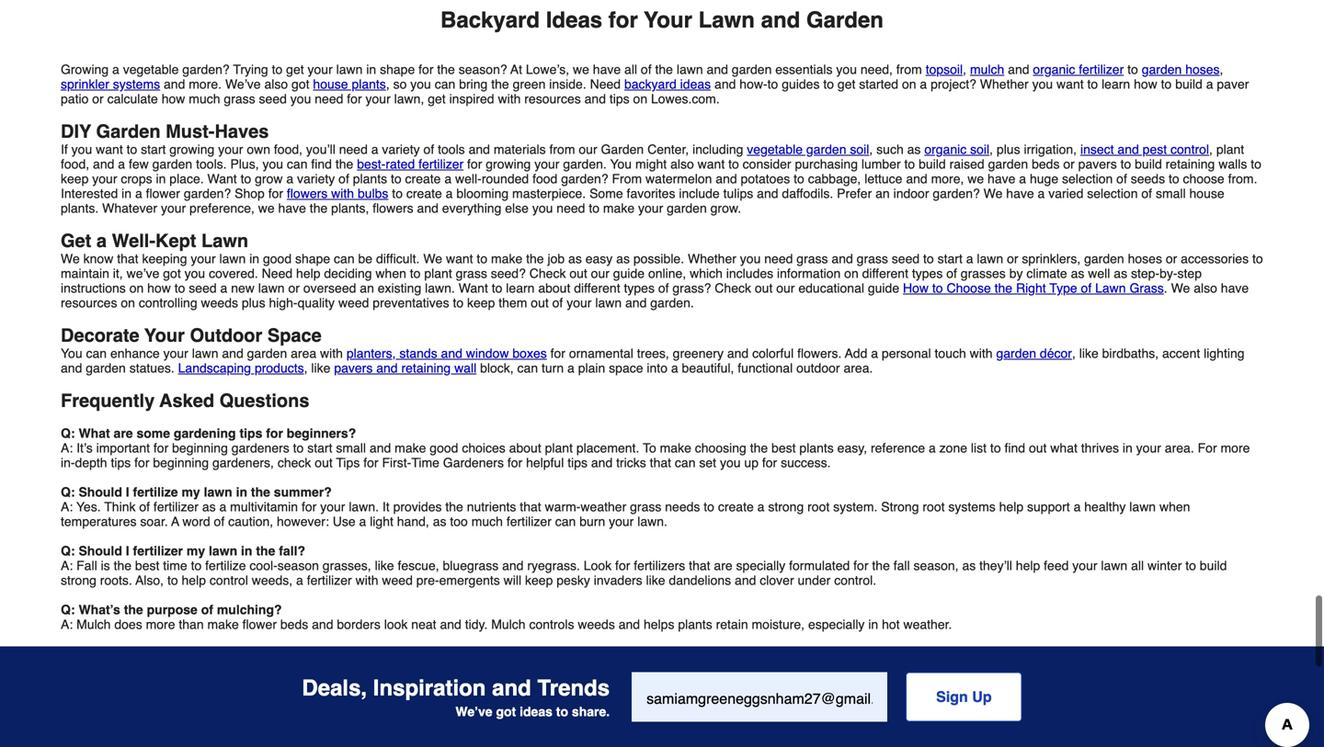 Task type: locate. For each thing, give the bounding box(es) containing it.
1 horizontal spatial root
[[923, 500, 945, 515]]

including
[[693, 142, 743, 157]]

q: inside 'q: should i fertilize my lawn in the summer? a: yes. think of fertilizer as a multivitamin for your lawn. it provides the nutrients that warm-weather grass needs to create a strong root system. strong root systems help support a healthy lawn when temperatures soar. a word of caution, however: use a light hand, as too much fertilizer can burn your lawn.'
[[61, 485, 75, 500]]

need up high-
[[262, 266, 293, 281]]

weed
[[338, 296, 369, 310], [382, 574, 413, 588]]

garden. up some
[[563, 157, 607, 172]]

create
[[405, 172, 441, 186], [406, 186, 442, 201], [718, 500, 754, 515]]

we've
[[225, 77, 261, 92], [456, 705, 493, 720]]

help left support
[[999, 500, 1024, 515]]

1 horizontal spatial much
[[472, 515, 503, 529]]

learn up boxes
[[506, 281, 535, 296]]

hoses
[[1186, 62, 1220, 77], [1128, 252, 1162, 266]]

you up "frequently"
[[61, 346, 82, 361]]

1 vertical spatial more
[[146, 618, 175, 632]]

1 vertical spatial also
[[671, 157, 694, 172]]

garden left area
[[247, 346, 287, 361]]

much inside 'q: should i fertilize my lawn in the summer? a: yes. think of fertilizer as a multivitamin for your lawn. it provides the nutrients that warm-weather grass needs to create a strong root system. strong root systems help support a healthy lawn when temperatures soar. a word of caution, however: use a light hand, as too much fertilizer can burn your lawn.'
[[472, 515, 503, 529]]

good inside the q: what are some gardening tips for beginners? a: it's important for beginning gardeners to start small and make good choices about plant placement. to make choosing the best plants easy, reference a zone list to find out what thrives in your area. for more in-depth tips for beginning gardeners, check out tips for first-time gardeners for helpful tips and tricks that can set you up for success.
[[430, 441, 458, 456]]

more inside q: what's the purpose of mulching? a: mulch does more than make flower beds and borders look neat and tidy. mulch controls weeds and helps plants retain moisture, especially in hot weather.
[[146, 618, 175, 632]]

seed up how
[[892, 252, 920, 266]]

for left so
[[347, 92, 362, 106]]

you inside for growing your garden. you might also want to consider purchasing lumber to build raised garden beds or pavers to build retaining walls to keep your crops in place. want to grow a variety of plants to create a well-rounded food garden? from watermelon and potatoes to cabbage, lettuce and more, we have a huge selection of seeds to choose from.
[[610, 157, 632, 172]]

weeds down covered.
[[201, 296, 238, 310]]

deciding
[[324, 266, 372, 281]]

and inside we know that keeping your lawn in good shape can be difficult. we want to make the job as easy as possible. whether you need grass and grass seed to start a lawn or sprinklers, garden hoses or accessories to maintain it, we've got you covered. need help deciding when to plant grass seed? check out our guide online, which includes information on different types of grasses by climate as well as step-by-step instructions on how to seed a new lawn or overseed an existing lawn. want to learn about different types of grass? check out our educational guide
[[832, 252, 853, 266]]

want
[[207, 172, 237, 186], [459, 281, 488, 296]]

0 vertical spatial retaining
[[1166, 157, 1215, 172]]

decorate
[[61, 325, 139, 346]]

2 horizontal spatial we
[[968, 172, 984, 186]]

should for yes.
[[79, 485, 122, 500]]

gardeners,
[[212, 456, 274, 471]]

sign up form
[[632, 673, 1022, 723]]

you
[[610, 157, 632, 172], [61, 346, 82, 361]]

of down insect and pest control link
[[1142, 186, 1152, 201]]

for down questions
[[266, 426, 283, 441]]

whether inside and how-to guides to get started on a project? whether you want to learn how to build a paver patio or calculate how much grass seed you need for your lawn, get inspired with resources and tips on lowes.com.
[[980, 77, 1029, 92]]

1 horizontal spatial guide
[[868, 281, 900, 296]]

season,
[[914, 559, 959, 574]]

got left share.
[[496, 705, 516, 720]]

in inside the q: what are some gardening tips for beginners? a: it's important for beginning gardeners to start small and make good choices about plant placement. to make choosing the best plants easy, reference a zone list to find out what thrives in your area. for more in-depth tips for beginning gardeners, check out tips for first-time gardeners for helpful tips and tricks that can set you up for success.
[[1123, 441, 1133, 456]]

pavers inside for growing your garden. you might also want to consider purchasing lumber to build raised garden beds or pavers to build retaining walls to keep your crops in place. want to grow a variety of plants to create a well-rounded food garden? from watermelon and potatoes to cabbage, lettuce and more, we have a huge selection of seeds to choose from.
[[1079, 157, 1117, 172]]

0 vertical spatial i
[[126, 485, 129, 500]]

beds up varied
[[1032, 157, 1060, 172]]

keep inside . we also have resources on controlling weeds plus high-quality weed preventatives to keep them out of your lawn and garden.
[[467, 296, 495, 310]]

plus left irrigation,
[[997, 142, 1021, 157]]

for right look
[[615, 559, 630, 574]]

our right job
[[591, 266, 610, 281]]

in inside 'q: should i fertilize my lawn in the summer? a: yes. think of fertilizer as a multivitamin for your lawn. it provides the nutrients that warm-weather grass needs to create a strong root system. strong root systems help support a healthy lawn when temperatures soar. a word of caution, however: use a light hand, as too much fertilizer can burn your lawn.'
[[236, 485, 247, 500]]

we right the .
[[1171, 281, 1190, 296]]

your right thrives
[[1136, 441, 1162, 456]]

0 vertical spatial plant
[[1217, 142, 1245, 157]]

or
[[92, 92, 104, 106], [1063, 157, 1075, 172], [1007, 252, 1019, 266], [1166, 252, 1177, 266], [288, 281, 300, 296]]

for inside 'q: should i fertilize my lawn in the summer? a: yes. think of fertilizer as a multivitamin for your lawn. it provides the nutrients that warm-weather grass needs to create a strong root system. strong root systems help support a healthy lawn when temperatures soar. a word of caution, however: use a light hand, as too much fertilizer can burn your lawn.'
[[302, 500, 317, 515]]

1 horizontal spatial retaining
[[1166, 157, 1215, 172]]

types
[[912, 266, 943, 281], [624, 281, 655, 296]]

1 horizontal spatial food,
[[274, 142, 303, 157]]

build
[[1176, 77, 1203, 92], [919, 157, 946, 172], [1135, 157, 1162, 172], [1200, 559, 1227, 574]]

2 vertical spatial also
[[1194, 281, 1218, 296]]

light
[[370, 515, 394, 529]]

1 horizontal spatial good
[[430, 441, 458, 456]]

1 a: from the top
[[61, 441, 73, 456]]

1 mulch from the left
[[76, 618, 111, 632]]

your down controlling
[[144, 325, 185, 346]]

0 horizontal spatial weed
[[338, 296, 369, 310]]

want inside for growing your garden. you might also want to consider purchasing lumber to build raised garden beds or pavers to build retaining walls to keep your crops in place. want to grow a variety of plants to create a well-rounded food garden? from watermelon and potatoes to cabbage, lettuce and more, we have a huge selection of seeds to choose from.
[[207, 172, 237, 186]]

1 horizontal spatial weed
[[382, 574, 413, 588]]

1 vertical spatial house
[[1190, 186, 1225, 201]]

0 horizontal spatial plus
[[242, 296, 265, 310]]

0 vertical spatial when
[[376, 266, 406, 281]]

1 vertical spatial plant
[[424, 266, 452, 281]]

possible.
[[634, 252, 684, 266]]

about inside the q: what are some gardening tips for beginners? a: it's important for beginning gardeners to start small and make good choices about plant placement. to make choosing the best plants easy, reference a zone list to find out what thrives in your area. for more in-depth tips for beginning gardeners, check out tips for first-time gardeners for helpful tips and tricks that can set you up for success.
[[509, 441, 541, 456]]

strong
[[881, 500, 919, 515]]

want left few
[[96, 142, 123, 157]]

2 horizontal spatial start
[[938, 252, 963, 266]]

our right includes
[[776, 281, 795, 296]]

colorful
[[752, 346, 794, 361]]

planters,
[[347, 346, 396, 361]]

0 vertical spatial ideas
[[680, 77, 711, 92]]

well-
[[112, 230, 155, 252]]

0 horizontal spatial resources
[[61, 296, 117, 310]]

need inside the to create a blooming masterpiece. some favorites include tulips and daffodils. prefer an indoor garden? we have a varied selection of small house plants. whatever your preference, we have the plants, flowers and everything else you need to make your garden grow.
[[557, 201, 585, 216]]

with right "touch"
[[970, 346, 993, 361]]

0 horizontal spatial fertilize
[[133, 485, 178, 500]]

0 vertical spatial also
[[264, 77, 288, 92]]

accent
[[1163, 346, 1200, 361]]

keep left the them at the left top
[[467, 296, 495, 310]]

or right grasses
[[1007, 252, 1019, 266]]

0 vertical spatial garden.
[[563, 157, 607, 172]]

0 horizontal spatial mulch
[[76, 618, 111, 632]]

in down caution,
[[241, 544, 252, 559]]

under
[[798, 574, 831, 588]]

a: left what's
[[61, 618, 73, 632]]

have inside . we also have resources on controlling weeds plus high-quality weed preventatives to keep them out of your lawn and garden.
[[1221, 281, 1249, 296]]

1 vertical spatial start
[[938, 252, 963, 266]]

purchasing
[[795, 157, 858, 172]]

3 q: from the top
[[61, 544, 75, 559]]

start
[[141, 142, 166, 157], [938, 252, 963, 266], [307, 441, 332, 456]]

pavers up varied
[[1079, 157, 1117, 172]]

list
[[971, 441, 987, 456]]

grass inside 'q: should i fertilize my lawn in the summer? a: yes. think of fertilizer as a multivitamin for your lawn. it provides the nutrients that warm-weather grass needs to create a strong root system. strong root systems help support a healthy lawn when temperatures soar. a word of caution, however: use a light hand, as too much fertilizer can burn your lawn.'
[[630, 500, 662, 515]]

1 vertical spatial small
[[336, 441, 366, 456]]

q: should i fertilizer my lawn in the fall? a: fall is the best time to fertilize cool-season grasses, like fescue, bluegrass and ryegrass. look for fertilizers that are specially formulated for the fall season, as they'll help feed your lawn all winter to build strong roots. also, to help control weeds, a fertilizer with weed pre-emergents will keep pesky invaders like dandelions and clover under control.
[[61, 544, 1227, 588]]

as
[[907, 142, 921, 157], [568, 252, 582, 266], [616, 252, 630, 266], [1071, 266, 1085, 281], [1114, 266, 1128, 281], [202, 500, 216, 515], [433, 515, 447, 529], [962, 559, 976, 574]]

1 horizontal spatial best
[[772, 441, 796, 456]]

cool-
[[250, 559, 278, 574]]

how inside we know that keeping your lawn in good shape can be difficult. we want to make the job as easy as possible. whether you need grass and grass seed to start a lawn or sprinklers, garden hoses or accessories to maintain it, we've got you covered. need help deciding when to plant grass seed? check out our guide online, which includes information on different types of grasses by climate as well as step-by-step instructions on how to seed a new lawn or overseed an existing lawn. want to learn about different types of grass? check out our educational guide
[[147, 281, 171, 296]]

mulch right the tidy.
[[491, 618, 526, 632]]

0 horizontal spatial types
[[624, 281, 655, 296]]

fertilize inside 'q: should i fertilize my lawn in the summer? a: yes. think of fertilizer as a multivitamin for your lawn. it provides the nutrients that warm-weather grass needs to create a strong root system. strong root systems help support a healthy lawn when temperatures soar. a word of caution, however: use a light hand, as too much fertilizer can burn your lawn.'
[[133, 485, 178, 500]]

like
[[1080, 346, 1099, 361], [311, 361, 331, 376], [375, 559, 394, 574], [646, 574, 665, 588]]

essentials
[[776, 62, 833, 77]]

deals,
[[302, 676, 367, 701]]

on right information
[[844, 266, 859, 281]]

0 horizontal spatial from
[[550, 142, 575, 157]]

start left tips
[[307, 441, 332, 456]]

your down easy
[[567, 296, 592, 310]]

1 vertical spatial strong
[[61, 574, 96, 588]]

as inside q: should i fertilizer my lawn in the fall? a: fall is the best time to fertilize cool-season grasses, like fescue, bluegrass and ryegrass. look for fertilizers that are specially formulated for the fall season, as they'll help feed your lawn all winter to build strong roots. also, to help control weeds, a fertilizer with weed pre-emergents will keep pesky invaders like dandelions and clover under control.
[[962, 559, 976, 574]]

q: for q: what's the purpose of mulching? a: mulch does more than make flower beds and borders look neat and tidy. mulch controls weeds and helps plants retain moisture, especially in hot weather.
[[61, 603, 75, 618]]

2 vertical spatial plant
[[545, 441, 573, 456]]

have right inside.
[[593, 62, 621, 77]]

need inside we know that keeping your lawn in good shape can be difficult. we want to make the job as easy as possible. whether you need grass and grass seed to start a lawn or sprinklers, garden hoses or accessories to maintain it, we've got you covered. need help deciding when to plant grass seed? check out our guide online, which includes information on different types of grasses by climate as well as step-by-step instructions on how to seed a new lawn or overseed an existing lawn. want to learn about different types of grass? check out our educational guide
[[262, 266, 293, 281]]

check right seed?
[[530, 266, 566, 281]]

i inside 'q: should i fertilize my lawn in the summer? a: yes. think of fertilizer as a multivitamin for your lawn. it provides the nutrients that warm-weather grass needs to create a strong root system. strong root systems help support a healthy lawn when temperatures soar. a word of caution, however: use a light hand, as too much fertilizer can burn your lawn.'
[[126, 485, 129, 500]]

we've inside deals, inspiration and trends we've got ideas to share.
[[456, 705, 493, 720]]

1 vertical spatial should
[[79, 544, 122, 559]]

plants inside the q: what are some gardening tips for beginners? a: it's important for beginning gardeners to start small and make good choices about plant placement. to make choosing the best plants easy, reference a zone list to find out what thrives in your area. for more in-depth tips for beginning gardeners, check out tips for first-time gardeners for helpful tips and tricks that can set you up for success.
[[800, 441, 834, 456]]

1 i from the top
[[126, 485, 129, 500]]

1 vertical spatial lawn
[[201, 230, 248, 252]]

shape inside we know that keeping your lawn in good shape can be difficult. we want to make the job as easy as possible. whether you need grass and grass seed to start a lawn or sprinklers, garden hoses or accessories to maintain it, we've got you covered. need help deciding when to plant grass seed? check out our guide online, which includes information on different types of grasses by climate as well as step-by-step instructions on how to seed a new lawn or overseed an existing lawn. want to learn about different types of grass? check out our educational guide
[[295, 252, 330, 266]]

weed left pre-
[[382, 574, 413, 588]]

can inside growing a vegetable garden? trying to get your lawn in shape for the season? at lowe's, we have all of the lawn and garden essentials you need, from topsoil , mulch and organic fertilizer to garden hoses , sprinkler systems and more. we've also got house plants , so you can bring the green inside. need backyard ideas
[[435, 77, 456, 92]]

retaining left wall
[[401, 361, 451, 376]]

thrives
[[1081, 441, 1119, 456]]

tips
[[336, 456, 360, 471]]

0 horizontal spatial food,
[[61, 157, 89, 172]]

garden
[[807, 7, 884, 33], [96, 121, 161, 142], [601, 142, 644, 157]]

mulching?
[[217, 603, 282, 618]]

tools
[[438, 142, 465, 157]]

want left seed?
[[459, 281, 488, 296]]

0 horizontal spatial organic
[[925, 142, 967, 157]]

on inside . we also have resources on controlling weeds plus high-quality weed preventatives to keep them out of your lawn and garden.
[[121, 296, 135, 310]]

0 vertical spatial systems
[[113, 77, 160, 92]]

your down place.
[[161, 201, 186, 216]]

1 horizontal spatial small
[[1156, 186, 1186, 201]]

of right the type
[[1081, 281, 1092, 296]]

make down from
[[603, 201, 635, 216]]

help up purpose
[[182, 574, 206, 588]]

organic up more,
[[925, 142, 967, 157]]

garden?
[[182, 62, 230, 77], [561, 172, 608, 186], [184, 186, 231, 201], [933, 186, 980, 201]]

and inside . we also have resources on controlling weeds plus high-quality weed preventatives to keep them out of your lawn and garden.
[[625, 296, 647, 310]]

difficult.
[[376, 252, 420, 266]]

small inside the q: what are some gardening tips for beginners? a: it's important for beginning gardeners to start small and make good choices about plant placement. to make choosing the best plants easy, reference a zone list to find out what thrives in your area. for more in-depth tips for beginning gardeners, check out tips for first-time gardeners for helpful tips and tricks that can set you up for success.
[[336, 441, 366, 456]]

0 vertical spatial vegetable
[[123, 62, 179, 77]]

weeds,
[[252, 574, 293, 588]]

if
[[61, 142, 68, 157]]

garden down watermelon
[[667, 201, 707, 216]]

all inside q: should i fertilizer my lawn in the fall? a: fall is the best time to fertilize cool-season grasses, like fescue, bluegrass and ryegrass. look for fertilizers that are specially formulated for the fall season, as they'll help feed your lawn all winter to build strong roots. also, to help control weeds, a fertilizer with weed pre-emergents will keep pesky invaders like dandelions and clover under control.
[[1131, 559, 1144, 574]]

to
[[643, 441, 656, 456]]

of inside q: what's the purpose of mulching? a: mulch does more than make flower beds and borders look neat and tidy. mulch controls weeds and helps plants retain moisture, especially in hot weather.
[[201, 603, 213, 618]]

1 vertical spatial my
[[187, 544, 205, 559]]

garden inside for growing your garden. you might also want to consider purchasing lumber to build raised garden beds or pavers to build retaining walls to keep your crops in place. want to grow a variety of plants to create a well-rounded food garden? from watermelon and potatoes to cabbage, lettuce and more, we have a huge selection of seeds to choose from.
[[988, 157, 1028, 172]]

tips
[[610, 92, 630, 106], [240, 426, 262, 441], [111, 456, 131, 471], [568, 456, 588, 471]]

2 root from the left
[[923, 500, 945, 515]]

nutrients
[[467, 500, 516, 515]]

1 vertical spatial all
[[1131, 559, 1144, 574]]

resources down lowe's, at the top
[[524, 92, 581, 106]]

more inside the q: what are some gardening tips for beginners? a: it's important for beginning gardeners to start small and make good choices about plant placement. to make choosing the best plants easy, reference a zone list to find out what thrives in your area. for more in-depth tips for beginning gardeners, check out tips for first-time gardeners for helpful tips and tricks that can set you up for success.
[[1221, 441, 1250, 456]]

Email Address email field
[[632, 673, 888, 723]]

1 vertical spatial much
[[472, 515, 503, 529]]

0 vertical spatial want
[[207, 172, 237, 186]]

the right choosing
[[750, 441, 768, 456]]

garden inside the to create a blooming masterpiece. some favorites include tulips and daffodils. prefer an indoor garden? we have a varied selection of small house plants. whatever your preference, we have the plants, flowers and everything else you need to make your garden grow.
[[667, 201, 707, 216]]

1 horizontal spatial all
[[1131, 559, 1144, 574]]

guide
[[613, 266, 645, 281], [868, 281, 900, 296]]

need
[[315, 92, 343, 106], [339, 142, 368, 157], [557, 201, 585, 216], [765, 252, 793, 266]]

1 should from the top
[[79, 485, 122, 500]]

learn
[[1102, 77, 1131, 92], [506, 281, 535, 296]]

0 vertical spatial fertilize
[[133, 485, 178, 500]]

0 horizontal spatial control
[[210, 574, 248, 588]]

an right prefer
[[876, 186, 890, 201]]

find inside the q: what are some gardening tips for beginners? a: it's important for beginning gardeners to start small and make good choices about plant placement. to make choosing the best plants easy, reference a zone list to find out what thrives in your area. for more in-depth tips for beginning gardeners, check out tips for first-time gardeners for helpful tips and tricks that can set you up for success.
[[1005, 441, 1026, 456]]

q: for q: should i fertilize my lawn in the summer? a: yes. think of fertilizer as a multivitamin for your lawn. it provides the nutrients that warm-weather grass needs to create a strong root system. strong root systems help support a healthy lawn when temperatures soar. a word of caution, however: use a light hand, as too much fertilizer can burn your lawn.
[[61, 485, 75, 500]]

1 vertical spatial ideas
[[520, 705, 553, 720]]

food
[[533, 172, 558, 186]]

asked
[[159, 391, 214, 412]]

weed inside . we also have resources on controlling weeds plus high-quality weed preventatives to keep them out of your lawn and garden.
[[338, 296, 369, 310]]

the inside q: what's the purpose of mulching? a: mulch does more than make flower beds and borders look neat and tidy. mulch controls weeds and helps plants retain moisture, especially in hot weather.
[[124, 603, 143, 618]]

make right than
[[207, 618, 239, 632]]

daffodils.
[[782, 186, 833, 201]]

1 vertical spatial pavers
[[334, 361, 373, 376]]

4 a: from the top
[[61, 618, 73, 632]]

is
[[101, 559, 110, 574]]

0 horizontal spatial learn
[[506, 281, 535, 296]]

it's
[[76, 441, 93, 456]]

my for time
[[187, 544, 205, 559]]

control up the mulching?
[[210, 574, 248, 588]]

1 horizontal spatial start
[[307, 441, 332, 456]]

hoses inside growing a vegetable garden? trying to get your lawn in shape for the season? at lowe's, we have all of the lawn and garden essentials you need, from topsoil , mulch and organic fertilizer to garden hoses , sprinkler systems and more. we've also got house plants , so you can bring the green inside. need backyard ideas
[[1186, 62, 1220, 77]]

in right thrives
[[1123, 441, 1133, 456]]

1 horizontal spatial you
[[610, 157, 632, 172]]

pesky
[[557, 574, 590, 588]]

0 vertical spatial flower
[[146, 186, 180, 201]]

plant inside we know that keeping your lawn in good shape can be difficult. we want to make the job as easy as possible. whether you need grass and grass seed to start a lawn or sprinklers, garden hoses or accessories to maintain it, we've got you covered. need help deciding when to plant grass seed? check out our guide online, which includes information on different types of grasses by climate as well as step-by-step instructions on how to seed a new lawn or overseed an existing lawn. want to learn about different types of grass? check out our educational guide
[[424, 266, 452, 281]]

need
[[590, 77, 621, 92], [262, 266, 293, 281]]

we've down inspiration
[[456, 705, 493, 720]]

as right such
[[907, 142, 921, 157]]

more
[[1221, 441, 1250, 456], [146, 618, 175, 632]]

2 q: from the top
[[61, 485, 75, 500]]

want up "include"
[[698, 157, 725, 172]]

.
[[1164, 281, 1168, 296]]

q: for q: what are some gardening tips for beginners? a: it's important for beginning gardeners to start small and make good choices about plant placement. to make choosing the best plants easy, reference a zone list to find out what thrives in your area. for more in-depth tips for beginning gardeners, check out tips for first-time gardeners for helpful tips and tricks that can set you up for success.
[[61, 426, 75, 441]]

includes
[[726, 266, 774, 281]]

word
[[182, 515, 210, 529]]

different right information
[[862, 266, 909, 281]]

garden up need,
[[807, 7, 884, 33]]

0 horizontal spatial variety
[[297, 172, 335, 186]]

can left set
[[675, 456, 696, 471]]

beginning
[[172, 441, 228, 456], [153, 456, 209, 471]]

control inside q: should i fertilizer my lawn in the fall? a: fall is the best time to fertilize cool-season grasses, like fescue, bluegrass and ryegrass. look for fertilizers that are specially formulated for the fall season, as they'll help feed your lawn all winter to build strong roots. also, to help control weeds, a fertilizer with weed pre-emergents will keep pesky invaders like dandelions and clover under control.
[[210, 574, 248, 588]]

q: inside q: what's the purpose of mulching? a: mulch does more than make flower beds and borders look neat and tidy. mulch controls weeds and helps plants retain moisture, especially in hot weather.
[[61, 603, 75, 618]]

plus left high-
[[242, 296, 265, 310]]

good inside we know that keeping your lawn in good shape can be difficult. we want to make the job as easy as possible. whether you need grass and grass seed to start a lawn or sprinklers, garden hoses or accessories to maintain it, we've got you covered. need help deciding when to plant grass seed? check out our guide online, which includes information on different types of grasses by climate as well as step-by-step instructions on how to seed a new lawn or overseed an existing lawn. want to learn about different types of grass? check out our educational guide
[[263, 252, 292, 266]]

0 horizontal spatial shape
[[295, 252, 330, 266]]

got inside we know that keeping your lawn in good shape can be difficult. we want to make the job as easy as possible. whether you need grass and grass seed to start a lawn or sprinklers, garden hoses or accessories to maintain it, we've got you covered. need help deciding when to plant grass seed? check out our guide online, which includes information on different types of grasses by climate as well as step-by-step instructions on how to seed a new lawn or overseed an existing lawn. want to learn about different types of grass? check out our educational guide
[[163, 266, 181, 281]]

tulips
[[723, 186, 754, 201]]

plants left so
[[352, 77, 386, 92]]

2 should from the top
[[79, 544, 122, 559]]

1 q: from the top
[[61, 426, 75, 441]]

start inside the q: what are some gardening tips for beginners? a: it's important for beginning gardeners to start small and make good choices about plant placement. to make choosing the best plants easy, reference a zone list to find out what thrives in your area. for more in-depth tips for beginning gardeners, check out tips for first-time gardeners for helpful tips and tricks that can set you up for success.
[[307, 441, 332, 456]]

area. inside the q: what are some gardening tips for beginners? a: it's important for beginning gardeners to start small and make good choices about plant placement. to make choosing the best plants easy, reference a zone list to find out what thrives in your area. for more in-depth tips for beginning gardeners, check out tips for first-time gardeners for helpful tips and tricks that can set you up for success.
[[1165, 441, 1194, 456]]

well
[[1088, 266, 1110, 281]]

landscaping
[[178, 361, 251, 376]]

0 horizontal spatial root
[[808, 500, 830, 515]]

on right started
[[902, 77, 917, 92]]

i for fertilizer
[[126, 544, 129, 559]]

lawn,
[[394, 92, 424, 106]]

for right so
[[419, 62, 434, 77]]

for right important
[[153, 441, 169, 456]]

more right for
[[1221, 441, 1250, 456]]

when inside we know that keeping your lawn in good shape can be difficult. we want to make the job as easy as possible. whether you need grass and grass seed to start a lawn or sprinklers, garden hoses or accessories to maintain it, we've got you covered. need help deciding when to plant grass seed? check out our guide online, which includes information on different types of grasses by climate as well as step-by-step instructions on how to seed a new lawn or overseed an existing lawn. want to learn about different types of grass? check out our educational guide
[[376, 266, 406, 281]]

2 a: from the top
[[61, 500, 73, 515]]

1 vertical spatial from
[[550, 142, 575, 157]]

in inside growing a vegetable garden? trying to get your lawn in shape for the season? at lowe's, we have all of the lawn and garden essentials you need, from topsoil , mulch and organic fertilizer to garden hoses , sprinkler systems and more. we've also got house plants , so you can bring the green inside. need backyard ideas
[[366, 62, 376, 77]]

growing inside for growing your garden. you might also want to consider purchasing lumber to build raised garden beds or pavers to build retaining walls to keep your crops in place. want to grow a variety of plants to create a well-rounded food garden? from watermelon and potatoes to cabbage, lettuce and more, we have a huge selection of seeds to choose from.
[[486, 157, 531, 172]]

about inside we know that keeping your lawn in good shape can be difficult. we want to make the job as easy as possible. whether you need grass and grass seed to start a lawn or sprinklers, garden hoses or accessories to maintain it, we've got you covered. need help deciding when to plant grass seed? check out our guide online, which includes information on different types of grasses by climate as well as step-by-step instructions on how to seed a new lawn or overseed an existing lawn. want to learn about different types of grass? check out our educational guide
[[538, 281, 571, 296]]

1 horizontal spatial systems
[[949, 500, 996, 515]]

garden left step-
[[1084, 252, 1125, 266]]

must-
[[166, 121, 215, 142]]

1 horizontal spatial we
[[573, 62, 589, 77]]

1 vertical spatial hoses
[[1128, 252, 1162, 266]]

best
[[772, 441, 796, 456], [135, 559, 159, 574]]

1 horizontal spatial weeds
[[578, 618, 615, 632]]

house inside growing a vegetable garden? trying to get your lawn in shape for the season? at lowe's, we have all of the lawn and garden essentials you need, from topsoil , mulch and organic fertilizer to garden hoses , sprinkler systems and more. we've also got house plants , so you can bring the green inside. need backyard ideas
[[313, 77, 348, 92]]

haves
[[215, 121, 269, 142]]

find up flowers with bulbs 'link' on the left
[[311, 157, 332, 172]]

plants inside growing a vegetable garden? trying to get your lawn in shape for the season? at lowe's, we have all of the lawn and garden essentials you need, from topsoil , mulch and organic fertilizer to garden hoses , sprinkler systems and more. we've also got house plants , so you can bring the green inside. need backyard ideas
[[352, 77, 386, 92]]

best inside the q: what are some gardening tips for beginners? a: it's important for beginning gardeners to start small and make good choices about plant placement. to make choosing the best plants easy, reference a zone list to find out what thrives in your area. for more in-depth tips for beginning gardeners, check out tips for first-time gardeners for helpful tips and tricks that can set you up for success.
[[772, 441, 796, 456]]

0 vertical spatial best
[[772, 441, 796, 456]]

weed down deciding
[[338, 296, 369, 310]]

that left "warm-" on the left
[[520, 500, 541, 515]]

0 horizontal spatial need
[[262, 266, 293, 281]]

1 horizontal spatial growing
[[486, 157, 531, 172]]

0 vertical spatial got
[[292, 77, 310, 92]]

frequently asked questions
[[61, 391, 309, 412]]

and inside , like birdbaths, accent lighting and garden statues.
[[61, 361, 82, 376]]

want inside we know that keeping your lawn in good shape can be difficult. we want to make the job as easy as possible. whether you need grass and grass seed to start a lawn or sprinklers, garden hoses or accessories to maintain it, we've got you covered. need help deciding when to plant grass seed? check out our guide online, which includes information on different types of grasses by climate as well as step-by-step instructions on how to seed a new lawn or overseed an existing lawn. want to learn about different types of grass? check out our educational guide
[[446, 252, 473, 266]]

types left choose
[[912, 266, 943, 281]]

strong down success.
[[768, 500, 804, 515]]

1 horizontal spatial organic
[[1033, 62, 1075, 77]]

1 horizontal spatial seed
[[259, 92, 287, 106]]

0 horizontal spatial are
[[114, 426, 133, 441]]

your right enhance
[[163, 346, 188, 361]]

we inside . we also have resources on controlling weeds plus high-quality weed preventatives to keep them out of your lawn and garden.
[[1171, 281, 1190, 296]]

does
[[114, 618, 142, 632]]

4 q: from the top
[[61, 603, 75, 618]]

1 vertical spatial beds
[[280, 618, 308, 632]]

tips up if you want to start growing your own food, you'll need a variety of tools and materials from our garden center, including vegetable garden soil , such as organic soil , plus irrigation, insect and pest control
[[610, 92, 630, 106]]

by-
[[1160, 266, 1178, 281]]

1 root from the left
[[808, 500, 830, 515]]

summer?
[[274, 485, 332, 500]]

1 vertical spatial vegetable
[[747, 142, 803, 157]]

are inside the q: what are some gardening tips for beginners? a: it's important for beginning gardeners to start small and make good choices about plant placement. to make choosing the best plants easy, reference a zone list to find out what thrives in your area. for more in-depth tips for beginning gardeners, check out tips for first-time gardeners for helpful tips and tricks that can set you up for success.
[[114, 426, 133, 441]]

root left system.
[[808, 500, 830, 515]]

also inside growing a vegetable garden? trying to get your lawn in shape for the season? at lowe's, we have all of the lawn and garden essentials you need, from topsoil , mulch and organic fertilizer to garden hoses , sprinkler systems and more. we've also got house plants , so you can bring the green inside. need backyard ideas
[[264, 77, 288, 92]]

keep inside q: should i fertilizer my lawn in the fall? a: fall is the best time to fertilize cool-season grasses, like fescue, bluegrass and ryegrass. look for fertilizers that are specially formulated for the fall season, as they'll help feed your lawn all winter to build strong roots. also, to help control weeds, a fertilizer with weed pre-emergents will keep pesky invaders like dandelions and clover under control.
[[525, 574, 553, 588]]

got right we've on the left of page
[[163, 266, 181, 281]]

shape inside growing a vegetable garden? trying to get your lawn in shape for the season? at lowe's, we have all of the lawn and garden essentials you need, from topsoil , mulch and organic fertilizer to garden hoses , sprinkler systems and more. we've also got house plants , so you can bring the green inside. need backyard ideas
[[380, 62, 415, 77]]

that inside the q: what are some gardening tips for beginners? a: it's important for beginning gardeners to start small and make good choices about plant placement. to make choosing the best plants easy, reference a zone list to find out what thrives in your area. for more in-depth tips for beginning gardeners, check out tips for first-time gardeners for helpful tips and tricks that can set you up for success.
[[650, 456, 671, 471]]

calculate
[[107, 92, 158, 106]]

1 horizontal spatial ideas
[[680, 77, 711, 92]]

hoses inside we know that keeping your lawn in good shape can be difficult. we want to make the job as easy as possible. whether you need grass and grass seed to start a lawn or sprinklers, garden hoses or accessories to maintain it, we've got you covered. need help deciding when to plant grass seed? check out our guide online, which includes information on different types of grasses by climate as well as step-by-step instructions on how to seed a new lawn or overseed an existing lawn. want to learn about different types of grass? check out our educational guide
[[1128, 252, 1162, 266]]

hoses for or
[[1128, 252, 1162, 266]]

wall
[[454, 361, 477, 376]]

0 vertical spatial small
[[1156, 186, 1186, 201]]

area. left for
[[1165, 441, 1194, 456]]

0 horizontal spatial when
[[376, 266, 406, 281]]

2 horizontal spatial lawn.
[[638, 515, 668, 529]]

lawn left grass
[[1095, 281, 1126, 296]]

crops
[[121, 172, 152, 186]]

1 horizontal spatial whether
[[980, 77, 1029, 92]]

grass inside and how-to guides to get started on a project? whether you want to learn how to build a paver patio or calculate how much grass seed you need for your lawn, get inspired with resources and tips on lowes.com.
[[224, 92, 255, 106]]

1 horizontal spatial fertilize
[[205, 559, 246, 574]]

pest
[[1143, 142, 1167, 157]]

0 vertical spatial you
[[610, 157, 632, 172]]

your left so
[[366, 92, 391, 106]]

when right be
[[376, 266, 406, 281]]

your inside and how-to guides to get started on a project? whether you want to learn how to build a paver patio or calculate how much grass seed you need for your lawn, get inspired with resources and tips on lowes.com.
[[366, 92, 391, 106]]

0 vertical spatial house
[[313, 77, 348, 92]]

1 vertical spatial control
[[210, 574, 248, 588]]

plants,
[[331, 201, 369, 216]]

fertilize up the soar.
[[133, 485, 178, 500]]

have inside for growing your garden. you might also want to consider purchasing lumber to build raised garden beds or pavers to build retaining walls to keep your crops in place. want to grow a variety of plants to create a well-rounded food garden? from watermelon and potatoes to cabbage, lettuce and more, we have a huge selection of seeds to choose from.
[[988, 172, 1016, 186]]

selection right varied
[[1087, 186, 1138, 201]]

lawn
[[336, 62, 363, 77], [677, 62, 703, 77], [219, 252, 246, 266], [977, 252, 1004, 266], [258, 281, 285, 296], [595, 296, 622, 310], [192, 346, 218, 361], [204, 485, 232, 500], [1130, 500, 1156, 515], [209, 544, 237, 559], [1101, 559, 1128, 574]]

an inside the to create a blooming masterpiece. some favorites include tulips and daffodils. prefer an indoor garden? we have a varied selection of small house plants. whatever your preference, we have the plants, flowers and everything else you need to make your garden grow.
[[876, 186, 890, 201]]

systems inside 'q: should i fertilize my lawn in the summer? a: yes. think of fertilizer as a multivitamin for your lawn. it provides the nutrients that warm-weather grass needs to create a strong root system. strong root systems help support a healthy lawn when temperatures soar. a word of caution, however: use a light hand, as too much fertilizer can burn your lawn.'
[[949, 500, 996, 515]]

1 horizontal spatial resources
[[524, 92, 581, 106]]

it
[[383, 500, 390, 515]]

1 horizontal spatial house
[[1190, 186, 1225, 201]]

and inside deals, inspiration and trends we've got ideas to share.
[[492, 676, 531, 701]]

your inside . we also have resources on controlling weeds plus high-quality weed preventatives to keep them out of your lawn and garden.
[[567, 296, 592, 310]]

root
[[808, 500, 830, 515], [923, 500, 945, 515]]

2 i from the top
[[126, 544, 129, 559]]

with
[[498, 92, 521, 106], [331, 186, 354, 201], [320, 346, 343, 361], [970, 346, 993, 361], [356, 574, 378, 588]]

1 vertical spatial want
[[459, 281, 488, 296]]

0 horizontal spatial ideas
[[520, 705, 553, 720]]

plants.
[[61, 201, 99, 216]]

controlling
[[139, 296, 197, 310]]

0 horizontal spatial find
[[311, 157, 332, 172]]

how down keeping
[[147, 281, 171, 296]]

flowers inside the to create a blooming masterpiece. some favorites include tulips and daffodils. prefer an indoor garden? we have a varied selection of small house plants. whatever your preference, we have the plants, flowers and everything else you need to make your garden grow.
[[373, 201, 414, 216]]

garden left 'décor'
[[996, 346, 1037, 361]]

control.
[[834, 574, 877, 588]]

1 horizontal spatial strong
[[768, 500, 804, 515]]

lawn. left it
[[349, 500, 379, 515]]

all
[[625, 62, 637, 77], [1131, 559, 1144, 574]]

multivitamin
[[230, 500, 298, 515]]

1 horizontal spatial hoses
[[1186, 62, 1220, 77]]

flowers with bulbs link
[[287, 186, 389, 201]]

a inside growing a vegetable garden? trying to get your lawn in shape for the season? at lowe's, we have all of the lawn and garden essentials you need, from topsoil , mulch and organic fertilizer to garden hoses , sprinkler systems and more. we've also got house plants , so you can bring the green inside. need backyard ideas
[[112, 62, 119, 77]]

that right tricks
[[650, 456, 671, 471]]

1 horizontal spatial flowers
[[373, 201, 414, 216]]

3 a: from the top
[[61, 559, 73, 574]]

selection inside the to create a blooming masterpiece. some favorites include tulips and daffodils. prefer an indoor garden? we have a varied selection of small house plants. whatever your preference, we have the plants, flowers and everything else you need to make your garden grow.
[[1087, 186, 1138, 201]]

plant inside , plant food, and a few garden tools. plus, you can find the
[[1217, 142, 1245, 157]]

which
[[690, 266, 723, 281]]

0 vertical spatial lawn
[[699, 7, 755, 33]]

should for fall
[[79, 544, 122, 559]]

can left bring
[[435, 77, 456, 92]]

plus inside . we also have resources on controlling weeds plus high-quality weed preventatives to keep them out of your lawn and garden.
[[242, 296, 265, 310]]

can inside 'q: should i fertilize my lawn in the summer? a: yes. think of fertilizer as a multivitamin for your lawn. it provides the nutrients that warm-weather grass needs to create a strong root system. strong root systems help support a healthy lawn when temperatures soar. a word of caution, however: use a light hand, as too much fertilizer can burn your lawn.'
[[555, 515, 576, 529]]

for inside for growing your garden. you might also want to consider purchasing lumber to build raised garden beds or pavers to build retaining walls to keep your crops in place. want to grow a variety of plants to create a well-rounded food garden? from watermelon and potatoes to cabbage, lettuce and more, we have a huge selection of seeds to choose from.
[[467, 157, 482, 172]]

we left know
[[61, 252, 80, 266]]

all inside growing a vegetable garden? trying to get your lawn in shape for the season? at lowe's, we have all of the lawn and garden essentials you need, from topsoil , mulch and organic fertilizer to garden hoses , sprinkler systems and more. we've also got house plants , so you can bring the green inside. need backyard ideas
[[625, 62, 637, 77]]

mulch link
[[970, 62, 1005, 77]]

check right grass? on the top
[[715, 281, 751, 296]]

1 vertical spatial flower
[[242, 618, 277, 632]]

1 vertical spatial keep
[[467, 296, 495, 310]]

area. right 'outdoor' at the right of the page
[[844, 361, 873, 376]]

1 vertical spatial need
[[262, 266, 293, 281]]

in inside we know that keeping your lawn in good shape can be difficult. we want to make the job as easy as possible. whether you need grass and grass seed to start a lawn or sprinklers, garden hoses or accessories to maintain it, we've got you covered. need help deciding when to plant grass seed? check out our guide online, which includes information on different types of grasses by climate as well as step-by-step instructions on how to seed a new lawn or overseed an existing lawn. want to learn about different types of grass? check out our educational guide
[[249, 252, 259, 266]]

with inside q: should i fertilizer my lawn in the fall? a: fall is the best time to fertilize cool-season grasses, like fescue, bluegrass and ryegrass. look for fertilizers that are specially formulated for the fall season, as they'll help feed your lawn all winter to build strong roots. also, to help control weeds, a fertilizer with weed pre-emergents will keep pesky invaders like dandelions and clover under control.
[[356, 574, 378, 588]]

choose
[[947, 281, 991, 296]]

whether right project? on the top right
[[980, 77, 1029, 92]]

build inside and how-to guides to get started on a project? whether you want to learn how to build a paver patio or calculate how much grass seed you need for your lawn, get inspired with resources and tips on lowes.com.
[[1176, 77, 1203, 92]]



Task type: describe. For each thing, give the bounding box(es) containing it.
out right job
[[570, 266, 588, 281]]

insect and pest control link
[[1081, 142, 1209, 157]]

our up some
[[579, 142, 597, 157]]

support
[[1027, 500, 1070, 515]]

create inside 'q: should i fertilize my lawn in the summer? a: yes. think of fertilizer as a multivitamin for your lawn. it provides the nutrients that warm-weather grass needs to create a strong root system. strong root systems help support a healthy lawn when temperatures soar. a word of caution, however: use a light hand, as too much fertilizer can burn your lawn.'
[[718, 500, 754, 515]]

deals, inspiration and trends we've got ideas to share.
[[302, 676, 610, 720]]

need inside and how-to guides to get started on a project? whether you want to learn how to build a paver patio or calculate how much grass seed you need for your lawn, get inspired with resources and tips on lowes.com.
[[315, 92, 343, 106]]

the right is at the bottom of the page
[[114, 559, 132, 574]]

make right to
[[660, 441, 692, 456]]

1 horizontal spatial check
[[715, 281, 751, 296]]

enhance
[[110, 346, 160, 361]]

0 horizontal spatial you
[[61, 346, 82, 361]]

hoses for ,
[[1186, 62, 1220, 77]]

quality
[[298, 296, 335, 310]]

flower inside q: what's the purpose of mulching? a: mulch does more than make flower beds and borders look neat and tidy. mulch controls weeds and helps plants retain moisture, especially in hot weather.
[[242, 618, 277, 632]]

beginning right the some
[[172, 441, 228, 456]]

you can enhance your lawn and garden area with planters, stands and window boxes for ornamental trees, greenery and colorful flowers. add a personal touch with garden décor
[[61, 346, 1072, 361]]

trees,
[[637, 346, 669, 361]]

out left tips
[[315, 456, 333, 471]]

roots.
[[100, 574, 132, 588]]

strong inside q: should i fertilizer my lawn in the fall? a: fall is the best time to fertilize cool-season grasses, like fescue, bluegrass and ryegrass. look for fertilizers that are specially formulated for the fall season, as they'll help feed your lawn all winter to build strong roots. also, to help control weeds, a fertilizer with weed pre-emergents will keep pesky invaders like dandelions and clover under control.
[[61, 574, 96, 588]]

of right word
[[214, 515, 225, 529]]

how-
[[740, 77, 768, 92]]

garden inside , plant food, and a few garden tools. plus, you can find the
[[152, 157, 192, 172]]

best inside q: should i fertilizer my lawn in the fall? a: fall is the best time to fertilize cool-season grasses, like fescue, bluegrass and ryegrass. look for fertilizers that are specially formulated for the fall season, as they'll help feed your lawn all winter to build strong roots. also, to help control weeds, a fertilizer with weed pre-emergents will keep pesky invaders like dandelions and clover under control.
[[135, 559, 159, 574]]

that inside we know that keeping your lawn in good shape can be difficult. we want to make the job as easy as possible. whether you need grass and grass seed to start a lawn or sprinklers, garden hoses or accessories to maintain it, we've got you covered. need help deciding when to plant grass seed? check out our guide online, which includes information on different types of grasses by climate as well as step-by-step instructions on how to seed a new lawn or overseed an existing lawn. want to learn about different types of grass? check out our educational guide
[[117, 252, 138, 266]]

of inside the to create a blooming masterpiece. some favorites include tulips and daffodils. prefer an indoor garden? we have a varied selection of small house plants. whatever your preference, we have the plants, flowers and everything else you need to make your garden grow.
[[1142, 186, 1152, 201]]

seed inside and how-to guides to get started on a project? whether you want to learn how to build a paver patio or calculate how much grass seed you need for your lawn, get inspired with resources and tips on lowes.com.
[[259, 92, 287, 106]]

0 horizontal spatial pavers
[[334, 361, 373, 376]]

information
[[777, 266, 841, 281]]

the right provides
[[445, 500, 463, 515]]

educational
[[799, 281, 865, 296]]

0 horizontal spatial check
[[530, 266, 566, 281]]

resources inside and how-to guides to get started on a project? whether you want to learn how to build a paver patio or calculate how much grass seed you need for your lawn, get inspired with resources and tips on lowes.com.
[[524, 92, 581, 106]]

1 horizontal spatial get
[[428, 92, 446, 106]]

lawn inside . we also have resources on controlling weeds plus high-quality weed preventatives to keep them out of your lawn and garden.
[[595, 296, 622, 310]]

lawn for kept
[[201, 230, 248, 252]]

organic fertilizer link
[[1033, 62, 1124, 77]]

for right shop
[[268, 186, 283, 201]]

make inside we know that keeping your lawn in good shape can be difficult. we want to make the job as easy as possible. whether you need grass and grass seed to start a lawn or sprinklers, garden hoses or accessories to maintain it, we've got you covered. need help deciding when to plant grass seed? check out our guide online, which includes information on different types of grasses by climate as well as step-by-step instructions on how to seed a new lawn or overseed an existing lawn. want to learn about different types of grass? check out our educational guide
[[491, 252, 523, 266]]

as left the too at bottom left
[[433, 515, 447, 529]]

like inside , like birdbaths, accent lighting and garden statues.
[[1080, 346, 1099, 361]]

as right job
[[568, 252, 582, 266]]

0 horizontal spatial flowers
[[287, 186, 328, 201]]

build left raised
[[919, 157, 946, 172]]

fertilizer up borders
[[307, 574, 352, 588]]

you right if
[[71, 142, 92, 157]]

the inside we know that keeping your lawn in good shape can be difficult. we want to make the job as easy as possible. whether you need grass and grass seed to start a lawn or sprinklers, garden hoses or accessories to maintain it, we've got you covered. need help deciding when to plant grass seed? check out our guide online, which includes information on different types of grasses by climate as well as step-by-step instructions on how to seed a new lawn or overseed an existing lawn. want to learn about different types of grass? check out our educational guide
[[526, 252, 544, 266]]

organic inside growing a vegetable garden? trying to get your lawn in shape for the season? at lowe's, we have all of the lawn and garden essentials you need, from topsoil , mulch and organic fertilizer to garden hoses , sprinkler systems and more. we've also got house plants , so you can bring the green inside. need backyard ideas
[[1033, 62, 1075, 77]]

lawn. inside we know that keeping your lawn in good shape can be difficult. we want to make the job as easy as possible. whether you need grass and grass seed to start a lawn or sprinklers, garden hoses or accessories to maintain it, we've got you covered. need help deciding when to plant grass seed? check out our guide online, which includes information on different types of grasses by climate as well as step-by-step instructions on how to seed a new lawn or overseed an existing lawn. want to learn about different types of grass? check out our educational guide
[[425, 281, 455, 296]]

1 vertical spatial seed
[[892, 252, 920, 266]]

your left own
[[218, 142, 243, 157]]

of right think
[[139, 500, 150, 515]]

for left fall
[[854, 559, 869, 574]]

q: for q: should i fertilizer my lawn in the fall? a: fall is the best time to fertilize cool-season grasses, like fescue, bluegrass and ryegrass. look for fertilizers that are specially formulated for the fall season, as they'll help feed your lawn all winter to build strong roots. also, to help control weeds, a fertilizer with weed pre-emergents will keep pesky invaders like dandelions and clover under control.
[[61, 544, 75, 559]]

can left enhance
[[86, 346, 107, 361]]

get inside growing a vegetable garden? trying to get your lawn in shape for the season? at lowe's, we have all of the lawn and garden essentials you need, from topsoil , mulch and organic fertilizer to garden hoses , sprinkler systems and more. we've also got house plants , so you can bring the green inside. need backyard ideas
[[286, 62, 304, 77]]

so
[[393, 77, 407, 92]]

some
[[137, 426, 170, 441]]

backyard
[[441, 7, 540, 33]]

build inside q: should i fertilizer my lawn in the fall? a: fall is the best time to fertilize cool-season grasses, like fescue, bluegrass and ryegrass. look for fertilizers that are specially formulated for the fall season, as they'll help feed your lawn all winter to build strong roots. also, to help control weeds, a fertilizer with weed pre-emergents will keep pesky invaders like dandelions and clover under control.
[[1200, 559, 1227, 574]]

0 horizontal spatial growing
[[169, 142, 215, 157]]

make up provides
[[395, 441, 426, 456]]

as right easy
[[616, 252, 630, 266]]

turn
[[542, 361, 564, 376]]

gardening
[[174, 426, 236, 441]]

help inside 'q: should i fertilize my lawn in the summer? a: yes. think of fertilizer as a multivitamin for your lawn. it provides the nutrients that warm-weather grass needs to create a strong root system. strong root systems help support a healthy lawn when temperatures soar. a word of caution, however: use a light hand, as too much fertilizer can burn your lawn.'
[[999, 500, 1024, 515]]

of inside growing a vegetable garden? trying to get your lawn in shape for the season? at lowe's, we have all of the lawn and garden essentials you need, from topsoil , mulch and organic fertilizer to garden hoses , sprinkler systems and more. we've also got house plants , so you can bring the green inside. need backyard ideas
[[641, 62, 652, 77]]

you right which
[[740, 252, 761, 266]]

0 vertical spatial area.
[[844, 361, 873, 376]]

for right boxes
[[551, 346, 566, 361]]

out left what
[[1029, 441, 1047, 456]]

insect
[[1081, 142, 1114, 157]]

lawn for your
[[699, 7, 755, 33]]

whatever
[[102, 201, 157, 216]]

ideas inside growing a vegetable garden? trying to get your lawn in shape for the season? at lowe's, we have all of the lawn and garden essentials you need, from topsoil , mulch and organic fertilizer to garden hoses , sprinkler systems and more. we've also got house plants , so you can bring the green inside. need backyard ideas
[[680, 77, 711, 92]]

0 vertical spatial start
[[141, 142, 166, 157]]

you right mulch in the top of the page
[[1032, 77, 1053, 92]]

garden. inside . we also have resources on controlling weeds plus high-quality weed preventatives to keep them out of your lawn and garden.
[[650, 296, 694, 310]]

lawn left the by at the top right of the page
[[977, 252, 1004, 266]]

of inside . we also have resources on controlling weeds plus high-quality weed preventatives to keep them out of your lawn and garden.
[[552, 296, 563, 310]]

of up "plants,"
[[339, 172, 349, 186]]

diy garden must-haves
[[61, 121, 269, 142]]

prefer
[[837, 186, 872, 201]]

want inside and how-to guides to get started on a project? whether you want to learn how to build a paver patio or calculate how much grass seed you need for your lawn, get inspired with resources and tips on lowes.com.
[[1057, 77, 1084, 92]]

we inside for growing your garden. you might also want to consider purchasing lumber to build raised garden beds or pavers to build retaining walls to keep your crops in place. want to grow a variety of plants to create a well-rounded food garden? from watermelon and potatoes to cabbage, lettuce and more, we have a huge selection of seeds to choose from.
[[968, 172, 984, 186]]

overseed
[[303, 281, 356, 296]]

0 horizontal spatial lawn.
[[349, 500, 379, 515]]

your down tips
[[320, 500, 345, 515]]

the up caution,
[[251, 485, 270, 500]]

warm-
[[545, 500, 581, 515]]

greenery
[[673, 346, 724, 361]]

or inside and how-to guides to get started on a project? whether you want to learn how to build a paver patio or calculate how much grass seed you need for your lawn, get inspired with resources and tips on lowes.com.
[[92, 92, 104, 106]]

kept
[[155, 230, 196, 252]]

like right invaders
[[646, 574, 665, 588]]

how to choose the right type of lawn grass link
[[903, 281, 1164, 296]]

we right difficult.
[[423, 252, 442, 266]]

how to choose the right type of lawn grass
[[903, 281, 1164, 296]]

interested
[[61, 186, 118, 201]]

dandelions
[[669, 574, 731, 588]]

a: inside q: should i fertilizer my lawn in the fall? a: fall is the best time to fertilize cool-season grasses, like fescue, bluegrass and ryegrass. look for fertilizers that are specially formulated for the fall season, as they'll help feed your lawn all winter to build strong roots. also, to help control weeds, a fertilizer with weed pre-emergents will keep pesky invaders like dandelions and clover under control.
[[61, 559, 73, 574]]

a: inside 'q: should i fertilize my lawn in the summer? a: yes. think of fertilizer as a multivitamin for your lawn. it provides the nutrients that warm-weather grass needs to create a strong root system. strong root systems help support a healthy lawn when temperatures soar. a word of caution, however: use a light hand, as too much fertilizer can burn your lawn.'
[[61, 500, 73, 515]]

1 horizontal spatial types
[[912, 266, 943, 281]]

plants inside for growing your garden. you might also want to consider purchasing lumber to build raised garden beds or pavers to build retaining walls to keep your crops in place. want to grow a variety of plants to create a well-rounded food garden? from watermelon and potatoes to cabbage, lettuce and more, we have a huge selection of seeds to choose from.
[[353, 172, 387, 186]]

when inside 'q: should i fertilize my lawn in the summer? a: yes. think of fertilizer as a multivitamin for your lawn. it provides the nutrients that warm-weather grass needs to create a strong root system. strong root systems help support a healthy lawn when temperatures soar. a word of caution, however: use a light hand, as too much fertilizer can burn your lawn.'
[[1160, 500, 1191, 515]]

best-rated fertilizer link
[[357, 157, 464, 172]]

for down the some
[[134, 456, 149, 471]]

from inside growing a vegetable garden? trying to get your lawn in shape for the season? at lowe's, we have all of the lawn and garden essentials you need, from topsoil , mulch and organic fertilizer to garden hoses , sprinkler systems and more. we've also got house plants , so you can bring the green inside. need backyard ideas
[[897, 62, 922, 77]]

place.
[[169, 172, 204, 186]]

1 horizontal spatial control
[[1171, 142, 1209, 157]]

you inside , plant food, and a few garden tools. plus, you can find the
[[263, 157, 283, 172]]

what
[[79, 426, 110, 441]]

q: what are some gardening tips for beginners? a: it's important for beginning gardeners to start small and make good choices about plant placement. to make choosing the best plants easy, reference a zone list to find out what thrives in your area. for more in-depth tips for beginning gardeners, check out tips for first-time gardeners for helpful tips and tricks that can set you up for success.
[[61, 426, 1250, 471]]

lawn left winter
[[1101, 559, 1128, 574]]

for inside and how-to guides to get started on a project? whether you want to learn how to build a paver patio or calculate how much grass seed you need for your lawn, get inspired with resources and tips on lowes.com.
[[347, 92, 362, 106]]

lawn down word
[[209, 544, 237, 559]]

the up lowes.com.
[[655, 62, 673, 77]]

0 horizontal spatial guide
[[613, 266, 645, 281]]

garden hoses link
[[1142, 62, 1220, 77]]

than
[[179, 618, 204, 632]]

retain
[[716, 618, 748, 632]]

0 horizontal spatial garden
[[96, 121, 161, 142]]

preventatives
[[373, 296, 449, 310]]

on left lowes.com.
[[633, 92, 648, 106]]

your inside q: should i fertilizer my lawn in the fall? a: fall is the best time to fertilize cool-season grasses, like fescue, bluegrass and ryegrass. look for fertilizers that are specially formulated for the fall season, as they'll help feed your lawn all winter to build strong roots. also, to help control weeds, a fertilizer with weed pre-emergents will keep pesky invaders like dandelions and clover under control.
[[1073, 559, 1098, 574]]

for inside growing a vegetable garden? trying to get your lawn in shape for the season? at lowe's, we have all of the lawn and garden essentials you need, from topsoil , mulch and organic fertilizer to garden hoses , sprinkler systems and more. we've also got house plants , so you can bring the green inside. need backyard ideas
[[419, 62, 434, 77]]

have left varied
[[1006, 186, 1034, 201]]

garden inside , like birdbaths, accent lighting and garden statues.
[[86, 361, 126, 376]]

start inside we know that keeping your lawn in good shape can be difficult. we want to make the job as easy as possible. whether you need grass and grass seed to start a lawn or sprinklers, garden hoses or accessories to maintain it, we've got you covered. need help deciding when to plant grass seed? check out our guide online, which includes information on different types of grasses by climate as well as step-by-step instructions on how to seed a new lawn or overseed an existing lawn. want to learn about different types of grass? check out our educational guide
[[938, 252, 963, 266]]

garden? down tools.
[[184, 186, 231, 201]]

can inside the q: what are some gardening tips for beginners? a: it's important for beginning gardeners to start small and make good choices about plant placement. to make choosing the best plants easy, reference a zone list to find out what thrives in your area. for more in-depth tips for beginning gardeners, check out tips for first-time gardeners for helpful tips and tricks that can set you up for success.
[[675, 456, 696, 471]]

garden. inside for growing your garden. you might also want to consider purchasing lumber to build raised garden beds or pavers to build retaining walls to keep your crops in place. want to grow a variety of plants to create a well-rounded food garden? from watermelon and potatoes to cabbage, lettuce and more, we have a huge selection of seeds to choose from.
[[563, 157, 607, 172]]

in down few
[[122, 186, 132, 201]]

products
[[255, 361, 304, 376]]

fertilizer up ryegrass.
[[507, 515, 552, 529]]

lawn up word
[[204, 485, 232, 500]]

make inside q: what's the purpose of mulching? a: mulch does more than make flower beds and borders look neat and tidy. mulch controls weeds and helps plants retain moisture, especially in hot weather.
[[207, 618, 239, 632]]

right
[[1016, 281, 1046, 296]]

with right area
[[320, 346, 343, 361]]

we inside the to create a blooming masterpiece. some favorites include tulips and daffodils. prefer an indoor garden? we have a varied selection of small house plants. whatever your preference, we have the plants, flowers and everything else you need to make your garden grow.
[[984, 186, 1003, 201]]

preference,
[[190, 201, 255, 216]]

for left helpful
[[508, 456, 523, 471]]

bulbs
[[358, 186, 389, 201]]

your left "crops"
[[92, 172, 117, 186]]

1 soil from the left
[[850, 142, 869, 157]]

whether inside we know that keeping your lawn in good shape can be difficult. we want to make the job as easy as possible. whether you need grass and grass seed to start a lawn or sprinklers, garden hoses or accessories to maintain it, we've got you covered. need help deciding when to plant grass seed? check out our guide online, which includes information on different types of grasses by climate as well as step-by-step instructions on how to seed a new lawn or overseed an existing lawn. want to learn about different types of grass? check out our educational guide
[[688, 252, 737, 266]]

to inside deals, inspiration and trends we've got ideas to share.
[[556, 705, 568, 720]]

them
[[499, 296, 527, 310]]

instructions
[[61, 281, 126, 296]]

fall?
[[279, 544, 305, 559]]

fertilizer down the soar.
[[133, 544, 183, 559]]

can inside , plant food, and a few garden tools. plus, you can find the
[[287, 157, 308, 172]]

, plant food, and a few garden tools. plus, you can find the
[[61, 142, 1245, 172]]

or left step at the right of page
[[1166, 252, 1177, 266]]

emergents
[[439, 574, 500, 588]]

help left the feed
[[1016, 559, 1040, 574]]

as right well on the top
[[1114, 266, 1128, 281]]

tips up gardeners,
[[240, 426, 262, 441]]

how up the diy garden must-haves
[[162, 92, 185, 106]]

temperatures
[[61, 515, 137, 529]]

fertilizer right think
[[154, 500, 199, 515]]

depth
[[75, 456, 107, 471]]

much inside and how-to guides to get started on a project? whether you want to learn how to build a paver patio or calculate how much grass seed you need for your lawn, get inspired with resources and tips on lowes.com.
[[189, 92, 220, 106]]

how up insect and pest control link
[[1134, 77, 1158, 92]]

you left house plants link
[[290, 92, 311, 106]]

1 vertical spatial your
[[144, 325, 185, 346]]

needs
[[665, 500, 700, 515]]

caution,
[[228, 515, 273, 529]]

helps
[[644, 618, 675, 632]]

2 horizontal spatial get
[[838, 77, 856, 92]]

the left right
[[995, 281, 1013, 296]]

1 horizontal spatial different
[[862, 266, 909, 281]]

need right you'll at the left
[[339, 142, 368, 157]]

beds inside for growing your garden. you might also want to consider purchasing lumber to build raised garden beds or pavers to build retaining walls to keep your crops in place. want to grow a variety of plants to create a well-rounded food garden? from watermelon and potatoes to cabbage, lettuce and more, we have a huge selection of seeds to choose from.
[[1032, 157, 1060, 172]]

job
[[548, 252, 565, 266]]

in inside q: what's the purpose of mulching? a: mulch does more than make flower beds and borders look neat and tidy. mulch controls weeds and helps plants retain moisture, especially in hot weather.
[[869, 618, 879, 632]]

with inside and how-to guides to get started on a project? whether you want to learn how to build a paver patio or calculate how much grass seed you need for your lawn, get inspired with resources and tips on lowes.com.
[[498, 92, 521, 106]]

lawn left so
[[336, 62, 363, 77]]

food, inside , plant food, and a few garden tools. plus, you can find the
[[61, 157, 89, 172]]

lumber
[[862, 157, 901, 172]]

in inside for growing your garden. you might also want to consider purchasing lumber to build raised garden beds or pavers to build retaining walls to keep your crops in place. want to grow a variety of plants to create a well-rounded food garden? from watermelon and potatoes to cabbage, lettuce and more, we have a huge selection of seeds to choose from.
[[156, 172, 166, 186]]

of left grass? on the top
[[658, 281, 669, 296]]

trends
[[538, 676, 610, 701]]

you right so
[[410, 77, 431, 92]]

inspiration
[[373, 676, 486, 701]]

garden up the cabbage, on the right top of page
[[806, 142, 847, 157]]

specially
[[736, 559, 786, 574]]

my for as
[[182, 485, 200, 500]]

1 vertical spatial organic
[[925, 142, 967, 157]]

i for fertilize
[[126, 485, 129, 500]]

in inside q: should i fertilizer my lawn in the fall? a: fall is the best time to fertilize cool-season grasses, like fescue, bluegrass and ryegrass. look for fertilizers that are specially formulated for the fall season, as they'll help feed your lawn all winter to build strong roots. also, to help control weeds, a fertilizer with weed pre-emergents will keep pesky invaders like dandelions and clover under control.
[[241, 544, 252, 559]]

boxes
[[513, 346, 547, 361]]

as right a
[[202, 500, 216, 515]]

fertilizer inside growing a vegetable garden? trying to get your lawn in shape for the season? at lowe's, we have all of the lawn and garden essentials you need, from topsoil , mulch and organic fertilizer to garden hoses , sprinkler systems and more. we've also got house plants , so you can bring the green inside. need backyard ideas
[[1079, 62, 1124, 77]]

learn inside and how-to guides to get started on a project? whether you want to learn how to build a paver patio or calculate how much grass seed you need for your lawn, get inspired with resources and tips on lowes.com.
[[1102, 77, 1131, 92]]

if you want to start growing your own food, you'll need a variety of tools and materials from our garden center, including vegetable garden soil , such as organic soil , plus irrigation, insect and pest control
[[61, 142, 1209, 157]]

helpful
[[526, 456, 564, 471]]

tools.
[[196, 157, 227, 172]]

seed?
[[491, 266, 526, 281]]

to inside . we also have resources on controlling weeds plus high-quality weed preventatives to keep them out of your lawn and garden.
[[453, 296, 464, 310]]

time
[[411, 456, 440, 471]]

1 horizontal spatial vegetable
[[747, 142, 803, 157]]

1 horizontal spatial garden
[[601, 142, 644, 157]]

inside.
[[549, 77, 587, 92]]

up
[[972, 689, 992, 706]]

lighting
[[1204, 346, 1245, 361]]

on right it, on the left
[[129, 281, 144, 296]]

invaders
[[594, 574, 643, 588]]

1 horizontal spatial variety
[[382, 142, 420, 157]]

gardeners
[[232, 441, 290, 456]]

2 horizontal spatial lawn
[[1095, 281, 1126, 296]]

out inside . we also have resources on controlling weeds plus high-quality weed preventatives to keep them out of your lawn and garden.
[[531, 296, 549, 310]]

garden left guides
[[732, 62, 772, 77]]

backyard ideas link
[[624, 77, 711, 92]]

beautiful,
[[682, 361, 734, 376]]

garden? inside the to create a blooming masterpiece. some favorites include tulips and daffodils. prefer an indoor garden? we have a varied selection of small house plants. whatever your preference, we have the plants, flowers and everything else you need to make your garden grow.
[[933, 186, 980, 201]]

build right insect
[[1135, 157, 1162, 172]]

0 horizontal spatial retaining
[[401, 361, 451, 376]]

like right products
[[311, 361, 331, 376]]

0 vertical spatial plus
[[997, 142, 1021, 157]]

of left grasses
[[947, 266, 957, 281]]

in-
[[61, 456, 75, 471]]

area
[[291, 346, 317, 361]]

the left at
[[491, 77, 509, 92]]

or left overseed
[[288, 281, 300, 296]]

got inside growing a vegetable garden? trying to get your lawn in shape for the season? at lowe's, we have all of the lawn and garden essentials you need, from topsoil , mulch and organic fertilizer to garden hoses , sprinkler systems and more. we've also got house plants , so you can bring the green inside. need backyard ideas
[[292, 77, 310, 92]]

0 vertical spatial your
[[644, 7, 692, 33]]

2 horizontal spatial garden
[[807, 7, 884, 33]]

lawn up the asked at the bottom of page
[[192, 346, 218, 361]]

0 horizontal spatial different
[[574, 281, 620, 296]]

for right tips
[[363, 456, 379, 471]]

you left need,
[[836, 62, 857, 77]]

tips right helpful
[[568, 456, 588, 471]]

vegetable inside growing a vegetable garden? trying to get your lawn in shape for the season? at lowe's, we have all of the lawn and garden essentials you need, from topsoil , mulch and organic fertilizer to garden hoses , sprinkler systems and more. we've also got house plants , so you can bring the green inside. need backyard ideas
[[123, 62, 179, 77]]

of left seeds
[[1117, 172, 1127, 186]]

lowe's,
[[526, 62, 569, 77]]

need,
[[861, 62, 893, 77]]

2 soil from the left
[[970, 142, 990, 157]]

garden inside we know that keeping your lawn in good shape can be difficult. we want to make the job as easy as possible. whether you need grass and grass seed to start a lawn or sprinklers, garden hoses or accessories to maintain it, we've got you covered. need help deciding when to plant grass seed? check out our guide online, which includes information on different types of grasses by climate as well as step-by-step instructions on how to seed a new lawn or overseed an existing lawn. want to learn about different types of grass? check out our educational guide
[[1084, 252, 1125, 266]]

lawn right healthy
[[1130, 500, 1156, 515]]

beginning down gardening
[[153, 456, 209, 471]]

fertilizers
[[634, 559, 685, 574]]

sprinkler
[[61, 77, 109, 92]]

you inside the to create a blooming masterpiece. some favorites include tulips and daffodils. prefer an indoor garden? we have a varied selection of small house plants. whatever your preference, we have the plants, flowers and everything else you need to make your garden grow.
[[532, 201, 553, 216]]

lawn up lowes.com.
[[677, 62, 703, 77]]

your down from
[[638, 201, 663, 216]]

we've inside growing a vegetable garden? trying to get your lawn in shape for the season? at lowe's, we have all of the lawn and garden essentials you need, from topsoil , mulch and organic fertilizer to garden hoses , sprinkler systems and more. we've also got house plants , so you can bring the green inside. need backyard ideas
[[225, 77, 261, 92]]

also inside for growing your garden. you might also want to consider purchasing lumber to build raised garden beds or pavers to build retaining walls to keep your crops in place. want to grow a variety of plants to create a well-rounded food garden? from watermelon and potatoes to cabbage, lettuce and more, we have a huge selection of seeds to choose from.
[[671, 157, 694, 172]]

, inside , plant food, and a few garden tools. plus, you can find the
[[1209, 142, 1213, 157]]

tips inside and how-to guides to get started on a project? whether you want to learn how to build a paver patio or calculate how much grass seed you need for your lawn, get inspired with resources and tips on lowes.com.
[[610, 92, 630, 106]]

weeds inside . we also have resources on controlling weeds plus high-quality weed preventatives to keep them out of your lawn and garden.
[[201, 296, 238, 310]]

fertilizer right rated
[[419, 157, 464, 172]]

or inside for growing your garden. you might also want to consider purchasing lumber to build raised garden beds or pavers to build retaining walls to keep your crops in place. want to grow a variety of plants to create a well-rounded food garden? from watermelon and potatoes to cabbage, lettuce and more, we have a huge selection of seeds to choose from.
[[1063, 157, 1075, 172]]

with left the bulbs
[[331, 186, 354, 201]]

the left 'fall?'
[[256, 544, 275, 559]]

need inside we know that keeping your lawn in good shape can be difficult. we want to make the job as easy as possible. whether you need grass and grass seed to start a lawn or sprinklers, garden hoses or accessories to maintain it, we've got you covered. need help deciding when to plant grass seed? check out our guide online, which includes information on different types of grasses by climate as well as step-by-step instructions on how to seed a new lawn or overseed an existing lawn. want to learn about different types of grass? check out our educational guide
[[765, 252, 793, 266]]

lawn up new
[[219, 252, 246, 266]]

indoor
[[894, 186, 929, 201]]

can left turn
[[517, 361, 538, 376]]

the inside the q: what are some gardening tips for beginners? a: it's important for beginning gardeners to start small and make good choices about plant placement. to make choosing the best plants easy, reference a zone list to find out what thrives in your area. for more in-depth tips for beginning gardeners, check out tips for first-time gardeners for helpful tips and tricks that can set you up for success.
[[750, 441, 768, 456]]

0 horizontal spatial seed
[[189, 281, 217, 296]]

plain
[[578, 361, 605, 376]]

system.
[[833, 500, 878, 515]]

lawn right new
[[258, 281, 285, 296]]

you down the kept
[[185, 266, 205, 281]]

0 horizontal spatial flower
[[146, 186, 180, 201]]

learn inside we know that keeping your lawn in good shape can be difficult. we want to make the job as easy as possible. whether you need grass and grass seed to start a lawn or sprinklers, garden hoses or accessories to maintain it, we've got you covered. need help deciding when to plant grass seed? check out our guide online, which includes information on different types of grasses by climate as well as step-by-step instructions on how to seed a new lawn or overseed an existing lawn. want to learn about different types of grass? check out our educational guide
[[506, 281, 535, 296]]

formulated
[[789, 559, 850, 574]]

your right burn
[[609, 515, 634, 529]]

accessories
[[1181, 252, 1249, 266]]

as left well on the top
[[1071, 266, 1085, 281]]

stands
[[400, 346, 437, 361]]

like left "fescue,"
[[375, 559, 394, 574]]

out left information
[[755, 281, 773, 296]]

the inside , plant food, and a few garden tools. plus, you can find the
[[336, 157, 353, 172]]

2 mulch from the left
[[491, 618, 526, 632]]

that inside q: should i fertilizer my lawn in the fall? a: fall is the best time to fertilize cool-season grasses, like fescue, bluegrass and ryegrass. look for fertilizers that are specially formulated for the fall season, as they'll help feed your lawn all winter to build strong roots. also, to help control weeds, a fertilizer with weed pre-emergents will keep pesky invaders like dandelions and clover under control.
[[689, 559, 711, 574]]



Task type: vqa. For each thing, say whether or not it's contained in the screenshot.
Holiday Hosting Essentials. image
no



